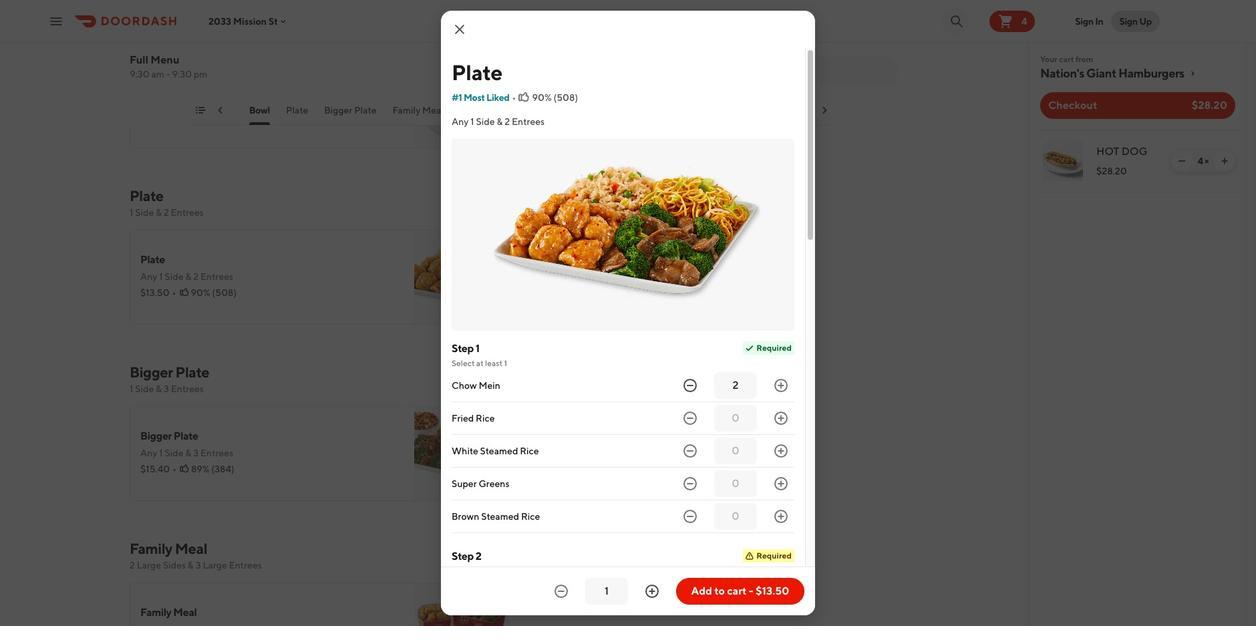 Task type: describe. For each thing, give the bounding box(es) containing it.
decrease quantity by 1 image for chow mein
[[682, 378, 698, 394]]

0 vertical spatial family meal
[[393, 105, 444, 116]]

bigger plate any 1 side & 3 entrees
[[140, 430, 233, 458]]

pie
[[582, 105, 595, 116]]

most
[[464, 92, 485, 103]]

2 large from the left
[[203, 560, 227, 571]]

add to cart - $13.50 button
[[676, 578, 804, 605]]

appetizers and more button
[[734, 104, 823, 125]]

sign up
[[1119, 16, 1152, 26]]

entrees inside plate dialog
[[512, 116, 545, 127]]

0 horizontal spatial 90%
[[191, 287, 210, 298]]

panda cub meal™
[[460, 105, 538, 116]]

current quantity is 0 number field for super greens
[[722, 477, 749, 491]]

apple
[[554, 105, 580, 116]]

sides
[[163, 560, 186, 571]]

side inside bowl 1 side & 1 entree
[[135, 31, 154, 41]]

3 for meal
[[196, 560, 201, 571]]

#1
[[452, 92, 462, 103]]

& inside plate 1 side & 2 entrees
[[156, 207, 162, 218]]

popular items
[[174, 105, 233, 116]]

select for step 1
[[452, 358, 475, 368]]

family meal button
[[393, 104, 444, 125]]

bigger plate 1 side & 3 entrees
[[130, 363, 209, 394]]

nation's giant hamburgers
[[1040, 66, 1184, 80]]

required for 1
[[757, 343, 792, 353]]

bigger plate button
[[324, 104, 376, 125]]

& inside bigger plate any 1 side & 3 entrees
[[185, 448, 191, 458]]

bigger plate
[[324, 105, 376, 116]]

mein
[[479, 380, 500, 391]]

family meal 2 large sides & 3 large entrees
[[130, 540, 262, 571]]

side inside bigger plate any 1 side & 3 entrees
[[165, 448, 183, 458]]

& inside bigger plate 1 side & 3 entrees
[[156, 384, 162, 394]]

full
[[130, 53, 148, 66]]

& inside bowl 1 side & 1 entree
[[156, 31, 162, 41]]

hot dog image
[[1043, 141, 1083, 181]]

(384)
[[211, 464, 234, 474]]

add one to cart image
[[1219, 156, 1230, 166]]

2033
[[208, 16, 231, 26]]

hot
[[1096, 145, 1119, 158]]

89%
[[191, 464, 209, 474]]

bowl for bowl 1 side & 1 entree
[[130, 11, 162, 28]]

white steamed rice
[[452, 446, 539, 457]]

current quantity is 0 number field for brown steamed rice
[[722, 509, 749, 524]]

brown steamed rice
[[452, 511, 540, 522]]

roll
[[597, 105, 614, 116]]

entrees inside plate any 1 side & 2 entrees
[[200, 271, 233, 282]]

pm
[[194, 69, 207, 80]]

& inside plate any 1 side & 2 entrees
[[185, 271, 191, 282]]

fried rice
[[452, 413, 495, 424]]

& inside bowl any 1 side & 1 entree 87% (98)
[[185, 95, 191, 106]]

bowl 1 side & 1 entree
[[130, 11, 198, 41]]

full menu 9:30 am - 9:30 pm
[[130, 53, 207, 80]]

up
[[1139, 16, 1152, 26]]

appetizers
[[734, 105, 781, 116]]

white
[[452, 446, 478, 457]]

sign up link
[[1111, 10, 1160, 32]]

chow mein
[[452, 380, 500, 391]]

rice for white steamed rice
[[520, 446, 539, 457]]

(98)
[[207, 111, 225, 122]]

plate 1 side & 2 entrees
[[130, 187, 204, 218]]

plate image
[[414, 230, 509, 325]]

1 inside bigger plate 1 side & 3 entrees
[[130, 384, 133, 394]]

1 9:30 from the left
[[130, 69, 149, 80]]

least for step 2
[[485, 566, 502, 576]]

1 inside plate any 1 side & 2 entrees
[[159, 271, 163, 282]]

$15.40
[[140, 464, 170, 474]]

1 large from the left
[[137, 560, 161, 571]]

add inside add to cart - $13.50 button
[[691, 585, 712, 597]]

add button for bigger plate
[[467, 472, 501, 493]]

at for step 2
[[476, 566, 484, 576]]

2 inside plate 1 side & 2 entrees
[[164, 207, 169, 218]]

Current quantity is 1 number field
[[593, 584, 620, 599]]

2 vertical spatial increase quantity by 1 image
[[644, 583, 660, 599]]

sign in link
[[1067, 8, 1111, 34]]

mission
[[233, 16, 267, 26]]

scroll menu navigation left image
[[215, 105, 226, 116]]

and
[[782, 105, 798, 116]]

plate button
[[286, 104, 308, 125]]

least for step 1
[[485, 358, 502, 368]]

in
[[1095, 16, 1103, 26]]

popular items button
[[174, 104, 233, 125]]

your cart from
[[1040, 54, 1093, 64]]

add to cart - $13.50
[[691, 585, 789, 597]]

2033 mission st button
[[208, 16, 289, 26]]

89% (384)
[[191, 464, 234, 474]]

entrees inside bigger plate any 1 side & 3 entrees
[[200, 448, 233, 458]]

family inside family meal 2 large sides & 3 large entrees
[[130, 540, 172, 557]]

from
[[1076, 54, 1093, 64]]

current quantity is 0 number field for fried rice
[[722, 411, 749, 426]]

step for step 2
[[452, 550, 474, 563]]

4 button
[[989, 10, 1035, 32]]

hot dog
[[1096, 145, 1148, 158]]

cart inside button
[[727, 585, 747, 597]]

sign for sign up
[[1119, 16, 1138, 26]]

fried
[[452, 413, 474, 424]]

close plate image
[[452, 21, 468, 37]]

- inside button
[[749, 585, 753, 597]]

plate inside bigger plate 1 side & 3 entrees
[[175, 363, 209, 381]]

4 for 4 ×
[[1198, 156, 1203, 166]]

apple pie roll button
[[554, 104, 614, 125]]

87%
[[188, 111, 206, 122]]

bowl for bowl any 1 side & 1 entree 87% (98)
[[140, 77, 164, 90]]

step for step 1
[[452, 342, 474, 355]]

sign for sign in
[[1075, 16, 1094, 26]]

more
[[800, 105, 823, 116]]

entrees inside bigger plate 1 side & 3 entrees
[[171, 384, 204, 394]]

$15.40 •
[[140, 464, 176, 474]]

& inside family meal 2 large sides & 3 large entrees
[[188, 560, 194, 571]]

apple pie roll
[[554, 105, 614, 116]]

panda cub meal™ button
[[460, 104, 538, 125]]

0 vertical spatial rice
[[476, 413, 495, 424]]

popular
[[174, 105, 208, 116]]

0 vertical spatial $13.50
[[140, 287, 169, 298]]

side inside bowl any 1 side & 1 entree 87% (98)
[[165, 95, 183, 106]]



Task type: vqa. For each thing, say whether or not it's contained in the screenshot.
Bigger Plate button
yes



Task type: locate. For each thing, give the bounding box(es) containing it.
#1 most liked
[[452, 92, 509, 103]]

step up chow
[[452, 342, 474, 355]]

at up family meal image
[[476, 566, 484, 576]]

add for bigger plate
[[475, 477, 493, 488]]

plate dialog
[[441, 11, 815, 626]]

side inside plate 1 side & 2 entrees
[[135, 207, 154, 218]]

select for step 2
[[452, 566, 475, 576]]

2 vertical spatial 3
[[196, 560, 201, 571]]

4 left sign in
[[1021, 16, 1027, 26]]

4
[[1021, 16, 1027, 26], [1198, 156, 1203, 166]]

3 for plate
[[193, 448, 199, 458]]

90% down plate any 1 side & 2 entrees
[[191, 287, 210, 298]]

0 vertical spatial bowl
[[130, 11, 162, 28]]

entrees inside family meal 2 large sides & 3 large entrees
[[229, 560, 262, 571]]

1 horizontal spatial cart
[[1059, 54, 1074, 64]]

$13.50 right to
[[756, 585, 789, 597]]

0 horizontal spatial sign
[[1075, 16, 1094, 26]]

- right am
[[166, 69, 170, 80]]

add left to
[[691, 585, 712, 597]]

plate inside button
[[354, 105, 376, 116]]

appetizers and more
[[734, 105, 823, 116]]

1 current quantity is 0 number field from the top
[[722, 411, 749, 426]]

2 9:30 from the left
[[172, 69, 192, 80]]

increase quantity by 1 image for fried rice
[[773, 410, 789, 426]]

4 inside button
[[1021, 16, 1027, 26]]

90% (508) up apple
[[532, 92, 578, 103]]

hamburgers
[[1118, 66, 1184, 80]]

increase quantity by 1 image for super greens
[[773, 476, 789, 492]]

9:30 left pm at the top of the page
[[172, 69, 192, 80]]

1 vertical spatial 90% (508)
[[191, 287, 237, 298]]

0 vertical spatial required
[[757, 343, 792, 353]]

0 vertical spatial 90%
[[532, 92, 552, 103]]

&
[[156, 31, 162, 41], [185, 95, 191, 106], [497, 116, 503, 127], [156, 207, 162, 218], [185, 271, 191, 282], [156, 384, 162, 394], [185, 448, 191, 458], [188, 560, 194, 571]]

cub
[[489, 105, 507, 116]]

remove one from cart image
[[1177, 156, 1187, 166]]

cart
[[1059, 54, 1074, 64], [727, 585, 747, 597]]

0 vertical spatial 90% (508)
[[532, 92, 578, 103]]

1 least from the top
[[485, 358, 502, 368]]

1 vertical spatial rice
[[520, 446, 539, 457]]

0 vertical spatial (508)
[[554, 92, 578, 103]]

0 horizontal spatial entree
[[169, 31, 198, 41]]

large left sides
[[137, 560, 161, 571]]

3 increase quantity by 1 image from the top
[[773, 509, 789, 525]]

3 inside bigger plate 1 side & 3 entrees
[[164, 384, 169, 394]]

$13.50
[[140, 287, 169, 298], [756, 585, 789, 597]]

select inside step 1 select at least 1
[[452, 358, 475, 368]]

any inside plate dialog
[[452, 116, 469, 127]]

0 vertical spatial add button
[[467, 119, 501, 140]]

panda
[[460, 105, 487, 116]]

• for bigger
[[172, 464, 176, 474]]

step down brown on the left of page
[[452, 550, 474, 563]]

any
[[140, 95, 157, 106], [452, 116, 469, 127], [140, 271, 157, 282], [140, 448, 157, 458]]

-
[[166, 69, 170, 80], [749, 585, 753, 597]]

4 left ×
[[1198, 156, 1203, 166]]

1 horizontal spatial entree
[[199, 95, 228, 106]]

bowl for bowl
[[249, 105, 270, 116]]

to
[[714, 585, 725, 597]]

super
[[452, 479, 477, 489]]

chow
[[452, 380, 477, 391]]

2 select from the top
[[452, 566, 475, 576]]

2 increase quantity by 1 image from the top
[[773, 476, 789, 492]]

0 vertical spatial 4
[[1021, 16, 1027, 26]]

at up chow mein
[[476, 358, 484, 368]]

rice for brown steamed rice
[[521, 511, 540, 522]]

1 horizontal spatial (508)
[[554, 92, 578, 103]]

1 horizontal spatial large
[[203, 560, 227, 571]]

family inside button
[[393, 105, 420, 116]]

2 step from the top
[[452, 550, 474, 563]]

0 vertical spatial family
[[393, 105, 420, 116]]

2
[[505, 116, 510, 127], [164, 207, 169, 218], [193, 271, 198, 282], [476, 550, 481, 563], [130, 560, 135, 571]]

checkout
[[1048, 99, 1097, 112]]

2 inside family meal 2 large sides & 3 large entrees
[[130, 560, 135, 571]]

bigger plate image
[[414, 406, 509, 501]]

rice right fried
[[476, 413, 495, 424]]

• up meal™
[[512, 92, 516, 103]]

side inside bigger plate 1 side & 3 entrees
[[135, 384, 154, 394]]

0 vertical spatial entree
[[169, 31, 198, 41]]

1 vertical spatial 3
[[193, 448, 199, 458]]

family right the bigger plate
[[393, 105, 420, 116]]

Item Search search field
[[707, 63, 889, 78]]

1 vertical spatial bowl
[[140, 77, 164, 90]]

2 vertical spatial bigger
[[140, 430, 172, 442]]

0 horizontal spatial family meal
[[140, 606, 197, 619]]

current quantity is 0 number field for white steamed rice
[[722, 444, 749, 459]]

3 inside bigger plate any 1 side & 3 entrees
[[193, 448, 199, 458]]

family meal image
[[414, 583, 509, 626]]

1 vertical spatial at
[[476, 566, 484, 576]]

entree up (98)
[[199, 95, 228, 106]]

(508) up apple
[[554, 92, 578, 103]]

90%
[[532, 92, 552, 103], [191, 287, 210, 298]]

cart right to
[[727, 585, 747, 597]]

add down 'white steamed rice'
[[475, 477, 493, 488]]

1 step from the top
[[452, 342, 474, 355]]

plate
[[452, 59, 502, 85], [286, 105, 308, 116], [354, 105, 376, 116], [130, 187, 163, 204], [140, 253, 165, 266], [175, 363, 209, 381], [174, 430, 198, 442]]

nation's giant hamburgers link
[[1040, 65, 1235, 82]]

bigger
[[324, 105, 352, 116], [130, 363, 173, 381], [140, 430, 172, 442]]

plate inside dialog
[[452, 59, 502, 85]]

1 at from the top
[[476, 358, 484, 368]]

$28.20 for checkout
[[1192, 99, 1227, 112]]

- inside full menu 9:30 am - 9:30 pm
[[166, 69, 170, 80]]

meal left panda
[[422, 105, 444, 116]]

increase quantity by 1 image for brown steamed rice
[[773, 509, 789, 525]]

dog
[[1122, 145, 1148, 158]]

1 inside plate 1 side & 2 entrees
[[130, 207, 133, 218]]

0 horizontal spatial (508)
[[212, 287, 237, 298]]

bowl
[[130, 11, 162, 28], [140, 77, 164, 90], [249, 105, 270, 116]]

brown
[[452, 511, 479, 522]]

sign left 'up'
[[1119, 16, 1138, 26]]

least inside step 2 select at least 1
[[485, 566, 502, 576]]

plate inside bigger plate any 1 side & 3 entrees
[[174, 430, 198, 442]]

required inside the step 1 group
[[757, 343, 792, 353]]

$13.50 inside add to cart - $13.50 button
[[756, 585, 789, 597]]

0 vertical spatial cart
[[1059, 54, 1074, 64]]

$28.20 for hot dog
[[1096, 166, 1127, 176]]

least
[[485, 358, 502, 368], [485, 566, 502, 576]]

any up '$13.50 •'
[[140, 271, 157, 282]]

am
[[151, 69, 164, 80]]

2 vertical spatial bowl
[[249, 105, 270, 116]]

1 vertical spatial •
[[172, 287, 176, 298]]

1 add button from the top
[[467, 119, 501, 140]]

increase quantity by 1 image for chow mein
[[773, 378, 789, 394]]

super greens
[[452, 479, 509, 489]]

least up family meal image
[[485, 566, 502, 576]]

9:30
[[130, 69, 149, 80], [172, 69, 192, 80]]

your
[[1040, 54, 1058, 64]]

2 required from the top
[[757, 551, 792, 561]]

1 horizontal spatial 4
[[1198, 156, 1203, 166]]

0 vertical spatial $28.20
[[1192, 99, 1227, 112]]

meal™
[[509, 105, 538, 116]]

0 vertical spatial least
[[485, 358, 502, 368]]

any 1 side & 2 entrees
[[452, 116, 545, 127]]

add button for bowl
[[467, 119, 501, 140]]

st
[[269, 16, 278, 26]]

steamed for white
[[480, 446, 518, 457]]

0 horizontal spatial $13.50
[[140, 287, 169, 298]]

giant
[[1086, 66, 1116, 80]]

Current quantity is 0 number field
[[722, 411, 749, 426], [722, 444, 749, 459], [722, 477, 749, 491], [722, 509, 749, 524]]

family meal left panda
[[393, 105, 444, 116]]

side inside plate dialog
[[476, 116, 495, 127]]

1 horizontal spatial 90%
[[532, 92, 552, 103]]

add
[[475, 124, 493, 135], [475, 477, 493, 488], [691, 585, 712, 597]]

side
[[135, 31, 154, 41], [165, 95, 183, 106], [476, 116, 495, 127], [135, 207, 154, 218], [165, 271, 183, 282], [135, 384, 154, 394], [165, 448, 183, 458]]

3 inside family meal 2 large sides & 3 large entrees
[[196, 560, 201, 571]]

(508)
[[554, 92, 578, 103], [212, 287, 237, 298]]

nation's
[[1040, 66, 1084, 80]]

bigger for bigger plate
[[324, 105, 352, 116]]

2 vertical spatial family
[[140, 606, 171, 619]]

$13.50 down plate any 1 side & 2 entrees
[[140, 287, 169, 298]]

1 horizontal spatial -
[[749, 585, 753, 597]]

plate inside plate 1 side & 2 entrees
[[130, 187, 163, 204]]

90% (508)
[[532, 92, 578, 103], [191, 287, 237, 298]]

menu
[[151, 53, 179, 66]]

meal down sides
[[173, 606, 197, 619]]

1 vertical spatial (508)
[[212, 287, 237, 298]]

3 right sides
[[196, 560, 201, 571]]

increase quantity by 1 image for white steamed rice
[[773, 443, 789, 459]]

entree
[[169, 31, 198, 41], [199, 95, 228, 106]]

1 increase quantity by 1 image from the top
[[773, 378, 789, 394]]

0 vertical spatial •
[[512, 92, 516, 103]]

1 vertical spatial family meal
[[140, 606, 197, 619]]

add for bowl
[[475, 124, 493, 135]]

step 2 select at least 1
[[452, 550, 507, 576]]

1 vertical spatial 90%
[[191, 287, 210, 298]]

bowl inside bowl any 1 side & 1 entree 87% (98)
[[140, 77, 164, 90]]

1 vertical spatial bigger
[[130, 363, 173, 381]]

1 select from the top
[[452, 358, 475, 368]]

rice right brown on the left of page
[[521, 511, 540, 522]]

bigger inside bigger plate 1 side & 3 entrees
[[130, 363, 173, 381]]

1 vertical spatial least
[[485, 566, 502, 576]]

items
[[210, 105, 233, 116]]

0 vertical spatial -
[[166, 69, 170, 80]]

0 vertical spatial increase quantity by 1 image
[[773, 410, 789, 426]]

4 ×
[[1198, 156, 1209, 166]]

side inside plate any 1 side & 2 entrees
[[165, 271, 183, 282]]

0 vertical spatial at
[[476, 358, 484, 368]]

1 vertical spatial step
[[452, 550, 474, 563]]

increase quantity by 1 image
[[773, 410, 789, 426], [773, 443, 789, 459], [644, 583, 660, 599]]

1 inside bigger plate any 1 side & 3 entrees
[[159, 448, 163, 458]]

3 up 89% on the bottom left of page
[[193, 448, 199, 458]]

1 vertical spatial required
[[757, 551, 792, 561]]

decrease quantity by 1 image
[[682, 378, 698, 394], [682, 443, 698, 459], [682, 476, 698, 492], [682, 509, 698, 525], [553, 583, 569, 599]]

rice right 'white'
[[520, 446, 539, 457]]

select
[[452, 358, 475, 368], [452, 566, 475, 576]]

1 horizontal spatial $28.20
[[1192, 99, 1227, 112]]

2 sign from the left
[[1119, 16, 1138, 26]]

(508) down plate any 1 side & 2 entrees
[[212, 287, 237, 298]]

step inside step 2 select at least 1
[[452, 550, 474, 563]]

0 vertical spatial add
[[475, 124, 493, 135]]

0 vertical spatial bigger
[[324, 105, 352, 116]]

2033 mission st
[[208, 16, 278, 26]]

plate inside plate any 1 side & 2 entrees
[[140, 253, 165, 266]]

steamed down greens
[[481, 511, 519, 522]]

4 for 4
[[1021, 16, 1027, 26]]

meal inside button
[[422, 105, 444, 116]]

any inside bowl any 1 side & 1 entree 87% (98)
[[140, 95, 157, 106]]

any inside plate any 1 side & 2 entrees
[[140, 271, 157, 282]]

step 1 group
[[452, 342, 794, 533]]

4 current quantity is 0 number field from the top
[[722, 509, 749, 524]]

at inside step 2 select at least 1
[[476, 566, 484, 576]]

2 vertical spatial meal
[[173, 606, 197, 619]]

• right $15.40
[[172, 464, 176, 474]]

2 vertical spatial increase quantity by 1 image
[[773, 509, 789, 525]]

2 least from the top
[[485, 566, 502, 576]]

family up sides
[[130, 540, 172, 557]]

2 vertical spatial add
[[691, 585, 712, 597]]

bowl any 1 side & 1 entree 87% (98)
[[140, 77, 228, 122]]

90% up meal™
[[532, 92, 552, 103]]

entrees inside plate 1 side & 2 entrees
[[171, 207, 204, 218]]

2 current quantity is 0 number field from the top
[[722, 444, 749, 459]]

$28.20 up ×
[[1192, 99, 1227, 112]]

bowl inside bowl 1 side & 1 entree
[[130, 11, 162, 28]]

decrease quantity by 1 image
[[682, 410, 698, 426]]

×
[[1205, 156, 1209, 166]]

bowl image
[[414, 53, 509, 148]]

sign left "in" at the right
[[1075, 16, 1094, 26]]

0 vertical spatial step
[[452, 342, 474, 355]]

required for 2
[[757, 551, 792, 561]]

1 vertical spatial -
[[749, 585, 753, 597]]

step 1 select at least 1
[[452, 342, 507, 368]]

add button down panda
[[467, 119, 501, 140]]

select up family meal image
[[452, 566, 475, 576]]

decrease quantity by 1 image for white steamed rice
[[682, 443, 698, 459]]

2 inside plate any 1 side & 2 entrees
[[193, 271, 198, 282]]

step inside step 1 select at least 1
[[452, 342, 474, 355]]

0 horizontal spatial 9:30
[[130, 69, 149, 80]]

family meal
[[393, 105, 444, 116], [140, 606, 197, 619]]

1 vertical spatial $28.20
[[1096, 166, 1127, 176]]

cart up nation's
[[1059, 54, 1074, 64]]

1 vertical spatial $13.50
[[756, 585, 789, 597]]

least up the mein
[[485, 358, 502, 368]]

any down panda
[[452, 116, 469, 127]]

90% (508) down plate any 1 side & 2 entrees
[[191, 287, 237, 298]]

(508) inside plate dialog
[[554, 92, 578, 103]]

sign in
[[1075, 16, 1103, 26]]

1 horizontal spatial 9:30
[[172, 69, 192, 80]]

at
[[476, 358, 484, 368], [476, 566, 484, 576]]

decrease quantity by 1 image for brown steamed rice
[[682, 509, 698, 525]]

rice
[[476, 413, 495, 424], [520, 446, 539, 457], [521, 511, 540, 522]]

1 vertical spatial cart
[[727, 585, 747, 597]]

entree inside bowl 1 side & 1 entree
[[169, 31, 198, 41]]

large
[[137, 560, 161, 571], [203, 560, 227, 571]]

0 horizontal spatial large
[[137, 560, 161, 571]]

entree up menu
[[169, 31, 198, 41]]

family down sides
[[140, 606, 171, 619]]

0 vertical spatial 3
[[164, 384, 169, 394]]

steamed
[[480, 446, 518, 457], [481, 511, 519, 522]]

$13.50 •
[[140, 287, 176, 298]]

1 horizontal spatial $13.50
[[756, 585, 789, 597]]

greens
[[479, 479, 509, 489]]

• down plate any 1 side & 2 entrees
[[172, 287, 176, 298]]

add down panda
[[475, 124, 493, 135]]

1 horizontal spatial sign
[[1119, 16, 1138, 26]]

0 horizontal spatial $28.20
[[1096, 166, 1127, 176]]

1 vertical spatial add button
[[467, 472, 501, 493]]

$28.20
[[1192, 99, 1227, 112], [1096, 166, 1127, 176]]

1 vertical spatial entree
[[199, 95, 228, 106]]

0 vertical spatial meal
[[422, 105, 444, 116]]

• inside plate dialog
[[512, 92, 516, 103]]

3
[[164, 384, 169, 394], [193, 448, 199, 458], [196, 560, 201, 571]]

90% (508) inside plate dialog
[[532, 92, 578, 103]]

bowl left plate button
[[249, 105, 270, 116]]

select inside step 2 select at least 1
[[452, 566, 475, 576]]

2 at from the top
[[476, 566, 484, 576]]

bigger for bigger plate any 1 side & 3 entrees
[[140, 430, 172, 442]]

1 horizontal spatial 90% (508)
[[532, 92, 578, 103]]

•
[[512, 92, 516, 103], [172, 287, 176, 298], [172, 464, 176, 474]]

select up chow
[[452, 358, 475, 368]]

2 vertical spatial •
[[172, 464, 176, 474]]

3 current quantity is 0 number field from the top
[[722, 477, 749, 491]]

bigger for bigger plate 1 side & 3 entrees
[[130, 363, 173, 381]]

add button
[[467, 119, 501, 140], [467, 472, 501, 493]]

decrease quantity by 1 image for super greens
[[682, 476, 698, 492]]

0 vertical spatial steamed
[[480, 446, 518, 457]]

1 vertical spatial select
[[452, 566, 475, 576]]

liked
[[486, 92, 509, 103]]

meal inside family meal 2 large sides & 3 large entrees
[[175, 540, 207, 557]]

plate any 1 side & 2 entrees
[[140, 253, 233, 282]]

• for plate
[[172, 287, 176, 298]]

1 required from the top
[[757, 343, 792, 353]]

large right sides
[[203, 560, 227, 571]]

0 vertical spatial increase quantity by 1 image
[[773, 378, 789, 394]]

least inside step 1 select at least 1
[[485, 358, 502, 368]]

scroll menu navigation right image
[[819, 105, 830, 116]]

1 vertical spatial 4
[[1198, 156, 1203, 166]]

family meal down sides
[[140, 606, 197, 619]]

bowl down menu
[[140, 77, 164, 90]]

1 vertical spatial meal
[[175, 540, 207, 557]]

2 inside step 2 select at least 1
[[476, 550, 481, 563]]

any down am
[[140, 95, 157, 106]]

meal
[[422, 105, 444, 116], [175, 540, 207, 557], [173, 606, 197, 619]]

2 add button from the top
[[467, 472, 501, 493]]

9:30 down "full" at the top
[[130, 69, 149, 80]]

0 horizontal spatial cart
[[727, 585, 747, 597]]

- right to
[[749, 585, 753, 597]]

entree inside bowl any 1 side & 1 entree 87% (98)
[[199, 95, 228, 106]]

bowl up "full" at the top
[[130, 11, 162, 28]]

1
[[130, 31, 133, 41], [164, 31, 167, 41], [159, 95, 163, 106], [193, 95, 197, 106], [471, 116, 474, 127], [130, 207, 133, 218], [159, 271, 163, 282], [476, 342, 480, 355], [504, 358, 507, 368], [130, 384, 133, 394], [159, 448, 163, 458], [504, 566, 507, 576]]

at inside step 1 select at least 1
[[476, 358, 484, 368]]

at for step 1
[[476, 358, 484, 368]]

90% inside plate dialog
[[532, 92, 552, 103]]

1 vertical spatial increase quantity by 1 image
[[773, 476, 789, 492]]

meal up sides
[[175, 540, 207, 557]]

3 up bigger plate any 1 side & 3 entrees
[[164, 384, 169, 394]]

0 horizontal spatial -
[[166, 69, 170, 80]]

1 horizontal spatial family meal
[[393, 105, 444, 116]]

1 vertical spatial family
[[130, 540, 172, 557]]

open menu image
[[48, 13, 64, 29]]

bigger inside button
[[324, 105, 352, 116]]

bigger inside bigger plate any 1 side & 3 entrees
[[140, 430, 172, 442]]

0 horizontal spatial 90% (508)
[[191, 287, 237, 298]]

0 vertical spatial select
[[452, 358, 475, 368]]

$28.20 down hot
[[1096, 166, 1127, 176]]

1 sign from the left
[[1075, 16, 1094, 26]]

increase quantity by 1 image
[[773, 378, 789, 394], [773, 476, 789, 492], [773, 509, 789, 525]]

1 vertical spatial increase quantity by 1 image
[[773, 443, 789, 459]]

any inside bigger plate any 1 side & 3 entrees
[[140, 448, 157, 458]]

1 vertical spatial add
[[475, 477, 493, 488]]

add button down 'white steamed rice'
[[467, 472, 501, 493]]

& inside plate dialog
[[497, 116, 503, 127]]

any up $15.40
[[140, 448, 157, 458]]

1 inside step 2 select at least 1
[[504, 566, 507, 576]]

0 horizontal spatial 4
[[1021, 16, 1027, 26]]

Current quantity is 2 number field
[[722, 378, 749, 393]]

2 vertical spatial rice
[[521, 511, 540, 522]]

steamed up greens
[[480, 446, 518, 457]]

steamed for brown
[[481, 511, 519, 522]]

1 vertical spatial steamed
[[481, 511, 519, 522]]

family
[[393, 105, 420, 116], [130, 540, 172, 557], [140, 606, 171, 619]]



